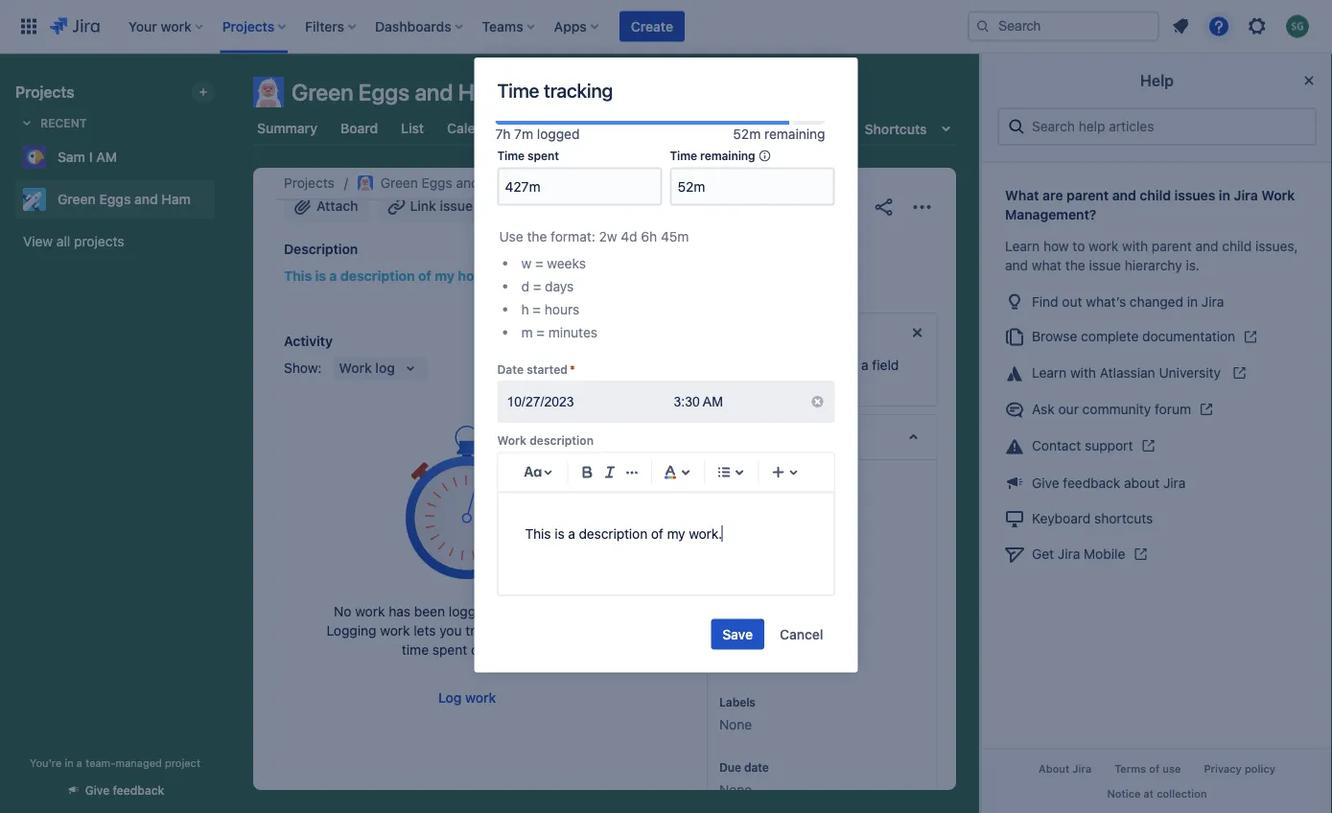Task type: vqa. For each thing, say whether or not it's contained in the screenshot.
'Work' inside Time tracking dialog
yes



Task type: describe. For each thing, give the bounding box(es) containing it.
of for homework.
[[418, 268, 432, 284]]

policy
[[1245, 763, 1276, 776]]

parent inside the learn how to work with parent and child issues, and what the issue hierarchy is.
[[1152, 238, 1192, 254]]

work inside the learn how to work with parent and child issues, and what the issue hierarchy is.
[[1089, 238, 1119, 254]]

w = weeks d = days h = hours m = minutes
[[521, 255, 598, 340]]

give for give feedback
[[85, 784, 110, 798]]

calendar
[[447, 120, 504, 136]]

a for next to a field label to start pinning.
[[861, 357, 868, 373]]

use the format: 2w 4d 6h 45m
[[499, 228, 689, 244]]

finish
[[284, 153, 343, 179]]

issue inside no work has been logged for this issue yet. logging work lets you track and report on the time spent on issues.
[[542, 604, 574, 620]]

board
[[341, 120, 378, 136]]

recent
[[40, 116, 87, 129]]

0 horizontal spatial eggs
[[99, 191, 131, 207]]

work description
[[497, 434, 594, 447]]

spent inside no work has been logged for this issue yet. logging work lets you track and report on the time spent on issues.
[[432, 642, 467, 658]]

feedback for give feedback
[[113, 784, 164, 798]]

forum
[[1155, 401, 1191, 417]]

6h
[[641, 228, 657, 244]]

time spent
[[497, 149, 559, 162]]

issue inside the learn how to work with parent and child issues, and what the issue hierarchy is.
[[1089, 258, 1121, 273]]

1 vertical spatial projects
[[284, 175, 335, 191]]

no work has been logged for this issue yet. logging work lets you track and report on the time spent on issues.
[[327, 604, 608, 658]]

board link
[[337, 111, 382, 146]]

cancel button
[[768, 619, 835, 650]]

jira inside button
[[1073, 763, 1092, 776]]

forms
[[604, 120, 644, 136]]

10/27/2023
[[507, 394, 574, 409]]

learn for learn how to work with parent and child issues, and what the issue hierarchy is.
[[1005, 238, 1040, 254]]

started
[[527, 362, 568, 376]]

managed
[[116, 757, 162, 769]]

documentation
[[1143, 328, 1236, 344]]

give feedback image
[[729, 196, 752, 219]]

1 horizontal spatial eggs
[[358, 79, 410, 106]]

community
[[1083, 401, 1151, 417]]

time
[[402, 642, 429, 658]]

child inside what are parent and child issues in jira work management?
[[1140, 188, 1171, 203]]

green for leftmost green eggs and ham link
[[58, 191, 96, 207]]

2 horizontal spatial eggs
[[422, 175, 452, 191]]

field
[[872, 357, 899, 373]]

parent inside what are parent and child issues in jira work management?
[[1067, 188, 1109, 203]]

green eggs and ham up link issue
[[381, 175, 511, 191]]

to inside the learn how to work with parent and child issues, and what the issue hierarchy is.
[[1073, 238, 1085, 254]]

atlassian
[[1100, 365, 1156, 381]]

view all projects
[[23, 234, 124, 249]]

1 vertical spatial on
[[471, 642, 486, 658]]

get jira mobile
[[1032, 546, 1125, 562]]

d
[[521, 278, 529, 294]]

medium
[[753, 652, 803, 668]]

and up is.
[[1196, 238, 1219, 254]]

save
[[723, 626, 753, 642]]

0 vertical spatial on
[[569, 623, 584, 639]]

a for this is a description of my work.
[[568, 526, 575, 541]]

ham up view all projects link at left top
[[162, 191, 191, 207]]

due date none
[[719, 761, 769, 798]]

description
[[284, 241, 358, 257]]

with inside the learn how to work with parent and child issues, and what the issue hierarchy is.
[[1122, 238, 1148, 254]]

issues
[[729, 120, 769, 136]]

you're
[[30, 757, 62, 769]]

time tracking dialog
[[474, 58, 858, 673]]

terms of use link
[[1103, 758, 1193, 782]]

privacy
[[1204, 763, 1242, 776]]

use
[[1163, 763, 1181, 776]]

keyboard shortcuts link
[[998, 500, 1317, 536]]

terms of use
[[1115, 763, 1181, 776]]

is for this is a description of my homework.
[[315, 268, 326, 284]]

child inside the learn how to work with parent and child issues, and what the issue hierarchy is.
[[1222, 238, 1252, 254]]

list link
[[397, 111, 428, 146]]

priority
[[719, 630, 760, 644]]

time remaining
[[670, 149, 755, 162]]

0 horizontal spatial green eggs and ham link
[[15, 180, 207, 219]]

homework
[[348, 153, 454, 179]]

time for time spent
[[497, 149, 525, 162]]

3:30
[[674, 394, 700, 409]]

learn how to work with parent and child issues, and what the issue hierarchy is.
[[1005, 238, 1298, 273]]

logging
[[327, 623, 377, 639]]

none inside 'due date none'
[[719, 782, 752, 798]]

assign to me button
[[719, 526, 917, 545]]

calendar link
[[443, 111, 508, 146]]

oldest first button
[[538, 357, 651, 380]]

my for work.
[[667, 526, 685, 541]]

track
[[466, 623, 497, 639]]

timeline link
[[523, 111, 585, 146]]

get
[[1032, 546, 1054, 562]]

oldest
[[549, 360, 591, 376]]

= right w
[[535, 255, 544, 271]]

Search help articles field
[[1026, 109, 1307, 144]]

of for work.
[[651, 526, 664, 541]]

1 horizontal spatial green
[[292, 79, 353, 106]]

privacy policy
[[1204, 763, 1276, 776]]

feedback for give feedback about jira
[[1063, 475, 1121, 491]]

all
[[57, 234, 70, 249]]

ham down time spent
[[483, 175, 511, 191]]

find out what's changed in jira
[[1032, 293, 1224, 309]]

show:
[[284, 360, 322, 376]]

forms link
[[600, 111, 648, 146]]

time tracking
[[497, 79, 613, 101]]

remaining for time remaining
[[700, 149, 755, 162]]

green for right green eggs and ham link
[[381, 175, 418, 191]]

team-
[[85, 757, 116, 769]]

cancel
[[780, 626, 824, 642]]

activity
[[284, 333, 333, 349]]

find out what's changed in jira link
[[998, 283, 1317, 319]]

mobile
[[1084, 546, 1125, 562]]

lists image
[[713, 461, 736, 484]]

m
[[521, 324, 533, 340]]

log work
[[438, 690, 496, 706]]

notice at collection
[[1107, 787, 1207, 800]]

link issue
[[410, 198, 473, 214]]

browse complete documentation link
[[998, 319, 1317, 355]]

browse complete documentation
[[1032, 328, 1236, 344]]

my for homework.
[[435, 268, 455, 284]]

next to a field label to start pinning.
[[719, 357, 899, 392]]

homework.
[[458, 268, 531, 284]]

and inside what are parent and child issues in jira work management?
[[1112, 188, 1137, 203]]

about jira
[[1039, 763, 1092, 776]]

terms
[[1115, 763, 1146, 776]]

text styles image
[[521, 461, 544, 484]]

in inside what are parent and child issues in jira work management?
[[1219, 188, 1231, 203]]

1 horizontal spatial green eggs and ham link
[[358, 172, 511, 195]]

1 vertical spatial description
[[530, 434, 594, 447]]

create
[[631, 18, 673, 34]]

am inside sam i am 'link'
[[96, 149, 117, 165]]

timeline
[[527, 120, 581, 136]]

this for this is a description of my work.
[[525, 526, 551, 541]]

pinning.
[[800, 377, 850, 392]]

green eggs and ham up the "list"
[[292, 79, 506, 106]]

logged inside no work has been logged for this issue yet. logging work lets you track and report on the time spent on issues.
[[449, 604, 492, 620]]

and up view all projects link at left top
[[134, 191, 158, 207]]

contact support link
[[998, 428, 1317, 464]]

list
[[401, 120, 424, 136]]

description for this is a description of my work.
[[579, 526, 648, 541]]

search image
[[976, 19, 991, 34]]

and up link issue
[[456, 175, 479, 191]]

hide message image
[[906, 321, 929, 344]]

remaining for 52m remaining
[[765, 126, 825, 142]]

Main content area, start typing to enter text. text field
[[525, 522, 807, 545]]

more formatting image
[[621, 461, 644, 484]]

work inside the time tracking dialog
[[497, 434, 527, 447]]

4d
[[621, 228, 638, 244]]

= right m
[[537, 324, 545, 340]]

create button
[[620, 11, 685, 42]]

= right "h"
[[533, 301, 541, 317]]

primary element
[[12, 0, 968, 53]]



Task type: locate. For each thing, give the bounding box(es) containing it.
about
[[1124, 475, 1160, 491]]

0 horizontal spatial am
[[96, 149, 117, 165]]

2 vertical spatial description
[[579, 526, 648, 541]]

work up text styles image
[[497, 434, 527, 447]]

0 vertical spatial description
[[340, 268, 415, 284]]

1 vertical spatial feedback
[[113, 784, 164, 798]]

and up the "list"
[[415, 79, 453, 106]]

spent down "you" on the left bottom of the page
[[432, 642, 467, 658]]

learn for learn with atlassian university
[[1032, 365, 1067, 381]]

eggs down sam i am 'link'
[[99, 191, 131, 207]]

and up the learn how to work with parent and child issues, and what the issue hierarchy is.
[[1112, 188, 1137, 203]]

0 vertical spatial in
[[1219, 188, 1231, 203]]

1 vertical spatial in
[[1187, 293, 1198, 309]]

issues,
[[1256, 238, 1298, 254]]

next
[[815, 357, 841, 373]]

time down 7h
[[497, 149, 525, 162]]

report
[[527, 623, 565, 639]]

child
[[1140, 188, 1171, 203], [1222, 238, 1252, 254]]

about jira button
[[1027, 758, 1103, 782]]

1 vertical spatial am
[[703, 394, 723, 409]]

to
[[1073, 238, 1085, 254], [845, 357, 857, 373], [752, 377, 764, 392], [764, 527, 776, 543]]

issues.
[[490, 642, 533, 658]]

2 horizontal spatial in
[[1219, 188, 1231, 203]]

1 horizontal spatial my
[[667, 526, 685, 541]]

1 horizontal spatial in
[[1187, 293, 1198, 309]]

feedback
[[1063, 475, 1121, 491], [113, 784, 164, 798]]

7h 7m logged
[[495, 126, 580, 142]]

description up bold ⌘b image
[[530, 434, 594, 447]]

in right issues on the right of the page
[[1219, 188, 1231, 203]]

2 vertical spatial of
[[1149, 763, 1160, 776]]

a for this is a description of my homework.
[[329, 268, 337, 284]]

0 vertical spatial none
[[719, 717, 752, 733]]

1 vertical spatial this
[[525, 526, 551, 541]]

1 vertical spatial the
[[1066, 258, 1086, 273]]

link
[[410, 198, 436, 214]]

and inside no work has been logged for this issue yet. logging work lets you track and report on the time spent on issues.
[[501, 623, 524, 639]]

1 horizontal spatial with
[[1122, 238, 1148, 254]]

complete
[[1081, 328, 1139, 344]]

give
[[1032, 475, 1060, 491], [85, 784, 110, 798]]

hierarchy
[[1125, 258, 1182, 273]]

1 none from the top
[[719, 717, 752, 733]]

parent right the are
[[1067, 188, 1109, 203]]

the inside the learn how to work with parent and child issues, and what the issue hierarchy is.
[[1066, 258, 1086, 273]]

spent down 7h 7m logged
[[528, 149, 559, 162]]

feedback up keyboard shortcuts
[[1063, 475, 1121, 491]]

am right i
[[96, 149, 117, 165]]

0 vertical spatial this
[[284, 268, 312, 284]]

support
[[1085, 438, 1133, 454]]

on down 'track'
[[471, 642, 486, 658]]

is inside this is a description of my work. text box
[[555, 526, 565, 541]]

issue up the what's
[[1089, 258, 1121, 273]]

1 vertical spatial work
[[497, 434, 527, 447]]

1 vertical spatial with
[[1071, 365, 1096, 381]]

this inside text box
[[525, 526, 551, 541]]

time up 7m
[[497, 79, 539, 101]]

green eggs and ham link up link issue
[[358, 172, 511, 195]]

of
[[418, 268, 432, 284], [651, 526, 664, 541], [1149, 763, 1160, 776]]

summary link
[[253, 111, 321, 146]]

assign
[[719, 527, 760, 543]]

1 vertical spatial my
[[667, 526, 685, 541]]

time for time tracking
[[497, 79, 539, 101]]

0 vertical spatial remaining
[[765, 126, 825, 142]]

green up link
[[381, 175, 418, 191]]

in
[[1219, 188, 1231, 203], [1187, 293, 1198, 309], [65, 757, 74, 769]]

1 vertical spatial of
[[651, 526, 664, 541]]

lets
[[414, 623, 436, 639]]

1 vertical spatial learn
[[1032, 365, 1067, 381]]

0 vertical spatial is
[[315, 268, 326, 284]]

reports
[[792, 120, 842, 136]]

of left use
[[1149, 763, 1160, 776]]

collapse recent projects image
[[15, 111, 38, 134]]

work inside what are parent and child issues in jira work management?
[[1262, 188, 1295, 203]]

1 horizontal spatial is
[[555, 526, 565, 541]]

0 horizontal spatial remaining
[[700, 149, 755, 162]]

0 vertical spatial learn
[[1005, 238, 1040, 254]]

0 horizontal spatial my
[[435, 268, 455, 284]]

close image
[[1298, 69, 1321, 92]]

logged inside the time tracking dialog
[[537, 126, 580, 142]]

the right use
[[527, 228, 547, 244]]

is for this is a description of my work.
[[555, 526, 565, 541]]

pages
[[667, 120, 706, 136]]

get jira mobile link
[[998, 536, 1317, 572]]

0 vertical spatial parent
[[1067, 188, 1109, 203]]

1 horizontal spatial give
[[1032, 475, 1060, 491]]

give for give feedback about jira
[[1032, 475, 1060, 491]]

0 horizontal spatial logged
[[449, 604, 492, 620]]

1 horizontal spatial feedback
[[1063, 475, 1121, 491]]

green up summary
[[292, 79, 353, 106]]

description
[[340, 268, 415, 284], [530, 434, 594, 447], [579, 526, 648, 541]]

description down italic ⌘i image
[[579, 526, 648, 541]]

1 horizontal spatial work
[[1262, 188, 1295, 203]]

feedback down managed
[[113, 784, 164, 798]]

2 horizontal spatial green
[[381, 175, 418, 191]]

2 vertical spatial the
[[588, 623, 608, 639]]

0 vertical spatial am
[[96, 149, 117, 165]]

labels
[[719, 695, 755, 709]]

child left "issues,"
[[1222, 238, 1252, 254]]

to right how
[[1073, 238, 1085, 254]]

none down 'labels'
[[719, 717, 752, 733]]

0 horizontal spatial parent
[[1067, 188, 1109, 203]]

2 horizontal spatial of
[[1149, 763, 1160, 776]]

1 vertical spatial remaining
[[700, 149, 755, 162]]

description for this is a description of my homework.
[[340, 268, 415, 284]]

1 vertical spatial is
[[555, 526, 565, 541]]

ask our community forum link
[[998, 392, 1317, 428]]

issue up report
[[542, 604, 574, 620]]

tracking
[[544, 79, 613, 101]]

1 vertical spatial issue
[[1089, 258, 1121, 273]]

h
[[521, 301, 529, 317]]

0 horizontal spatial child
[[1140, 188, 1171, 203]]

date
[[744, 761, 769, 774]]

1 horizontal spatial of
[[651, 526, 664, 541]]

0 vertical spatial the
[[527, 228, 547, 244]]

ham up calendar
[[458, 79, 506, 106]]

management?
[[1005, 207, 1097, 223]]

minutes
[[548, 324, 598, 340]]

logged up 'track'
[[449, 604, 492, 620]]

0 vertical spatial work
[[1262, 188, 1295, 203]]

first
[[595, 360, 620, 376]]

0 horizontal spatial with
[[1071, 365, 1096, 381]]

view all projects link
[[15, 224, 215, 259]]

a inside next to a field label to start pinning.
[[861, 357, 868, 373]]

1 horizontal spatial parent
[[1152, 238, 1192, 254]]

the inside the time tracking dialog
[[527, 228, 547, 244]]

notice at collection link
[[1096, 782, 1219, 806]]

what are parent and child issues in jira work management?
[[1005, 188, 1295, 223]]

university
[[1159, 365, 1221, 381]]

0 vertical spatial projects
[[15, 83, 74, 101]]

bold ⌘b image
[[576, 461, 599, 484]]

my left 'work.'
[[667, 526, 685, 541]]

52m
[[733, 126, 761, 142]]

learn up what
[[1005, 238, 1040, 254]]

eggs up board
[[358, 79, 410, 106]]

yet.
[[578, 604, 601, 620]]

7h
[[495, 126, 511, 142]]

none down due
[[719, 782, 752, 798]]

work inside button
[[465, 690, 496, 706]]

green
[[292, 79, 353, 106], [381, 175, 418, 191], [58, 191, 96, 207]]

jira inside what are parent and child issues in jira work management?
[[1234, 188, 1258, 203]]

green eggs and ham up view all projects link at left top
[[58, 191, 191, 207]]

0 vertical spatial with
[[1122, 238, 1148, 254]]

with up 'our'
[[1071, 365, 1096, 381]]

2 none from the top
[[719, 782, 752, 798]]

you
[[440, 623, 462, 639]]

0 vertical spatial spent
[[528, 149, 559, 162]]

with up hierarchy
[[1122, 238, 1148, 254]]

log
[[438, 690, 462, 706]]

0 horizontal spatial issue
[[440, 198, 473, 214]]

feedback inside button
[[113, 784, 164, 798]]

child left issues on the right of the page
[[1140, 188, 1171, 203]]

0 horizontal spatial the
[[527, 228, 547, 244]]

time
[[497, 79, 539, 101], [497, 149, 525, 162], [670, 149, 697, 162]]

to left the start
[[752, 377, 764, 392]]

0 horizontal spatial green
[[58, 191, 96, 207]]

1 horizontal spatial projects
[[284, 175, 335, 191]]

attach
[[317, 198, 358, 214]]

the down how
[[1066, 258, 1086, 273]]

0 horizontal spatial of
[[418, 268, 432, 284]]

1 horizontal spatial spent
[[528, 149, 559, 162]]

to left "me"
[[764, 527, 776, 543]]

projects
[[74, 234, 124, 249]]

this is a description of my homework.
[[284, 268, 531, 284]]

spent inside the time tracking dialog
[[528, 149, 559, 162]]

weeks
[[547, 255, 586, 271]]

learn down browse
[[1032, 365, 1067, 381]]

time down pages link on the top of the page
[[670, 149, 697, 162]]

assignee
[[719, 477, 770, 490]]

italic ⌘i image
[[598, 461, 621, 484]]

eggs
[[358, 79, 410, 106], [422, 175, 452, 191], [99, 191, 131, 207]]

my inside text box
[[667, 526, 685, 541]]

= right the d
[[533, 278, 541, 294]]

0 horizontal spatial spent
[[432, 642, 467, 658]]

1 vertical spatial parent
[[1152, 238, 1192, 254]]

create banner
[[0, 0, 1332, 54]]

sam
[[58, 149, 85, 165]]

logged right 7m
[[537, 126, 580, 142]]

work.
[[689, 526, 722, 541]]

green up view all projects
[[58, 191, 96, 207]]

the inside no work has been logged for this issue yet. logging work lets you track and report on the time spent on issues.
[[588, 623, 608, 639]]

sam i am link
[[15, 138, 207, 177]]

clear image
[[810, 394, 825, 409]]

issue inside button
[[440, 198, 473, 214]]

my
[[435, 268, 455, 284], [667, 526, 685, 541]]

0 vertical spatial give
[[1032, 475, 1060, 491]]

issue right link
[[440, 198, 473, 214]]

and
[[415, 79, 453, 106], [456, 175, 479, 191], [1112, 188, 1137, 203], [134, 191, 158, 207], [1196, 238, 1219, 254], [1005, 258, 1028, 273], [501, 623, 524, 639]]

green eggs and ham link
[[358, 172, 511, 195], [15, 180, 207, 219]]

give down team-
[[85, 784, 110, 798]]

0 vertical spatial issue
[[440, 198, 473, 214]]

0 horizontal spatial projects
[[15, 83, 74, 101]]

am
[[96, 149, 117, 165], [703, 394, 723, 409]]

are
[[1043, 188, 1063, 203]]

work down has
[[380, 623, 410, 639]]

0 vertical spatial logged
[[537, 126, 580, 142]]

give inside button
[[85, 784, 110, 798]]

1 horizontal spatial on
[[569, 623, 584, 639]]

been
[[414, 604, 445, 620]]

1 horizontal spatial am
[[703, 394, 723, 409]]

on down yet.
[[569, 623, 584, 639]]

a for you're in a team-managed project
[[77, 757, 82, 769]]

0 horizontal spatial give
[[85, 784, 110, 798]]

None field
[[499, 169, 660, 204], [672, 169, 833, 204], [499, 169, 660, 204], [672, 169, 833, 204]]

of left 'work.'
[[651, 526, 664, 541]]

0 vertical spatial my
[[435, 268, 455, 284]]

work right log
[[465, 690, 496, 706]]

shortcuts
[[1095, 511, 1153, 526]]

ask our community forum
[[1032, 401, 1191, 417]]

you're in a team-managed project
[[30, 757, 200, 769]]

45m
[[661, 228, 689, 244]]

0 vertical spatial child
[[1140, 188, 1171, 203]]

1 horizontal spatial remaining
[[765, 126, 825, 142]]

in up documentation
[[1187, 293, 1198, 309]]

1 horizontal spatial the
[[588, 623, 608, 639]]

tab list containing summary
[[242, 111, 968, 146]]

work up the logging
[[355, 604, 385, 620]]

to inside button
[[764, 527, 776, 543]]

1 horizontal spatial child
[[1222, 238, 1252, 254]]

0 horizontal spatial feedback
[[113, 784, 164, 798]]

2 vertical spatial issue
[[542, 604, 574, 620]]

this down text styles image
[[525, 526, 551, 541]]

save button
[[711, 619, 765, 650]]

1 vertical spatial none
[[719, 782, 752, 798]]

the down yet.
[[588, 623, 608, 639]]

1 vertical spatial child
[[1222, 238, 1252, 254]]

use
[[499, 228, 523, 244]]

issues
[[1175, 188, 1216, 203]]

projects up attach
[[284, 175, 335, 191]]

and left what
[[1005, 258, 1028, 273]]

parent up hierarchy
[[1152, 238, 1192, 254]]

learn
[[1005, 238, 1040, 254], [1032, 365, 1067, 381]]

2 horizontal spatial the
[[1066, 258, 1086, 273]]

project
[[165, 757, 200, 769]]

0 horizontal spatial work
[[497, 434, 527, 447]]

0 horizontal spatial this
[[284, 268, 312, 284]]

1 vertical spatial give
[[85, 784, 110, 798]]

how
[[1044, 238, 1069, 254]]

0 horizontal spatial in
[[65, 757, 74, 769]]

sam i am
[[58, 149, 117, 165]]

green eggs and ham link down sam i am 'link'
[[15, 180, 207, 219]]

hours
[[545, 301, 580, 317]]

2 horizontal spatial issue
[[1089, 258, 1121, 273]]

description inside text box
[[579, 526, 648, 541]]

label
[[719, 377, 748, 392]]

link issue button
[[377, 191, 486, 222]]

projects up collapse recent projects icon
[[15, 83, 74, 101]]

ask
[[1032, 401, 1055, 417]]

0 vertical spatial feedback
[[1063, 475, 1121, 491]]

give down contact
[[1032, 475, 1060, 491]]

none inside labels none
[[719, 717, 752, 733]]

tab list
[[242, 111, 968, 146]]

has
[[389, 604, 411, 620]]

my left homework. at left top
[[435, 268, 455, 284]]

work up "issues,"
[[1262, 188, 1295, 203]]

Search field
[[968, 11, 1160, 42]]

keyboard
[[1032, 511, 1091, 526]]

time for time remaining
[[670, 149, 697, 162]]

1 horizontal spatial this
[[525, 526, 551, 541]]

description down "description"
[[340, 268, 415, 284]]

1 vertical spatial logged
[[449, 604, 492, 620]]

am right the 3:30
[[703, 394, 723, 409]]

a inside text box
[[568, 526, 575, 541]]

our
[[1059, 401, 1079, 417]]

in right you're
[[65, 757, 74, 769]]

1 horizontal spatial issue
[[542, 604, 574, 620]]

this down "description"
[[284, 268, 312, 284]]

this for this is a description of my homework.
[[284, 268, 312, 284]]

green eggs and ham image
[[358, 176, 373, 191]]

browse
[[1032, 328, 1078, 344]]

0 horizontal spatial on
[[471, 642, 486, 658]]

1 vertical spatial spent
[[432, 642, 467, 658]]

1 horizontal spatial logged
[[537, 126, 580, 142]]

work right how
[[1089, 238, 1119, 254]]

is
[[315, 268, 326, 284], [555, 526, 565, 541]]

0 vertical spatial of
[[418, 268, 432, 284]]

of left homework. at left top
[[418, 268, 432, 284]]

and up issues.
[[501, 623, 524, 639]]

to right next
[[845, 357, 857, 373]]

am inside the time tracking dialog
[[703, 394, 723, 409]]

learn inside the learn how to work with parent and child issues, and what the issue hierarchy is.
[[1005, 238, 1040, 254]]

log work button
[[427, 683, 508, 714]]

2 vertical spatial in
[[65, 757, 74, 769]]

jira image
[[50, 15, 100, 38], [50, 15, 100, 38]]

of inside text box
[[651, 526, 664, 541]]

0 horizontal spatial is
[[315, 268, 326, 284]]

green eggs and ham
[[292, 79, 506, 106], [381, 175, 511, 191], [58, 191, 191, 207]]

eggs up link issue
[[422, 175, 452, 191]]



